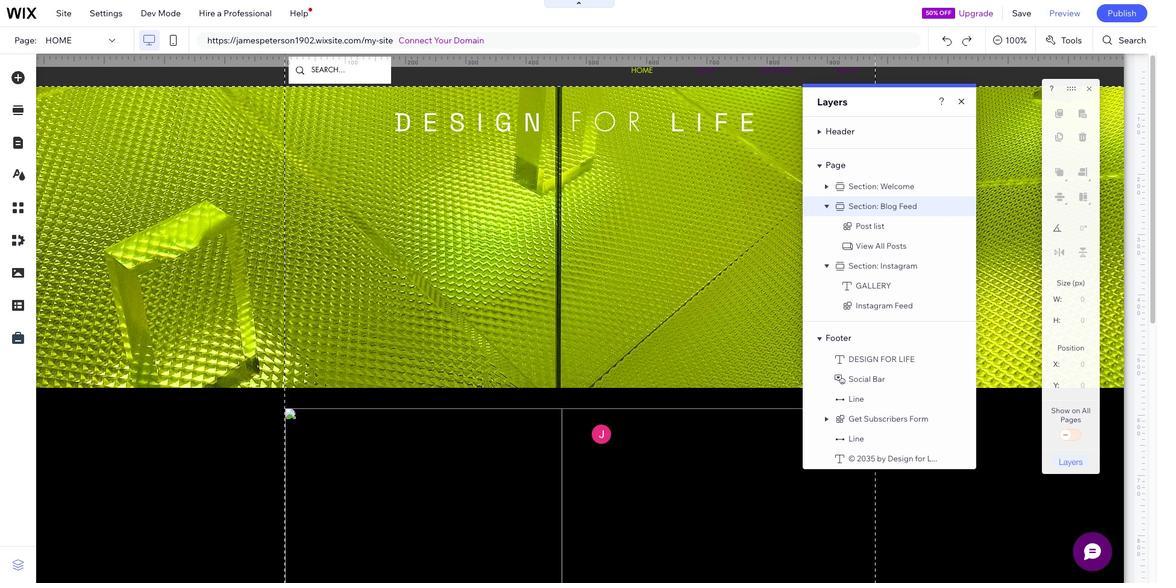 Task type: locate. For each thing, give the bounding box(es) containing it.
tools
[[1061, 35, 1082, 46]]

0 vertical spatial all
[[876, 241, 885, 251]]

400
[[528, 59, 539, 66]]

dev mode
[[141, 8, 181, 19]]

1 vertical spatial line
[[849, 434, 864, 444]]

all inside show on all pages
[[1082, 406, 1091, 415]]

design for life
[[849, 354, 915, 364]]

form
[[910, 414, 929, 424]]

all right view
[[876, 241, 885, 251]]

instagram down posts
[[880, 261, 918, 271]]

section:
[[849, 181, 879, 191], [849, 201, 879, 211], [849, 261, 879, 271]]

subscribers
[[864, 414, 908, 424]]

view all posts
[[856, 241, 907, 251]]

3 section: from the top
[[849, 261, 879, 271]]

search button
[[1094, 27, 1157, 54]]

layers inside layers button
[[1059, 457, 1083, 467]]

instagram down gallery
[[856, 301, 893, 310]]

1 horizontal spatial all
[[1082, 406, 1091, 415]]

100
[[347, 59, 358, 66]]

instagram
[[880, 261, 918, 271], [856, 301, 893, 310]]

feed right blog
[[899, 201, 917, 211]]

life
[[899, 354, 915, 364]]

get subscribers form
[[849, 414, 929, 424]]

100%
[[1006, 35, 1027, 46]]

1 vertical spatial layers
[[1059, 457, 1083, 467]]

post
[[856, 221, 872, 231]]

None text field
[[1068, 221, 1084, 236], [1066, 291, 1090, 307], [1067, 312, 1090, 329], [1066, 377, 1090, 394], [1068, 221, 1084, 236], [1066, 291, 1090, 307], [1067, 312, 1090, 329], [1066, 377, 1090, 394]]

200
[[408, 59, 419, 66]]

save button
[[1003, 0, 1041, 27]]

x:
[[1054, 360, 1060, 369]]

your
[[434, 35, 452, 46]]

dev
[[141, 8, 156, 19]]

show
[[1051, 406, 1070, 415]]

size
[[1057, 278, 1071, 288]]

0 vertical spatial instagram
[[880, 261, 918, 271]]

1 horizontal spatial layers
[[1059, 457, 1083, 467]]

section: blog feed
[[849, 201, 917, 211]]

0 vertical spatial layers
[[817, 96, 848, 108]]

1 section: from the top
[[849, 181, 879, 191]]

1 vertical spatial all
[[1082, 406, 1091, 415]]

1 vertical spatial section:
[[849, 201, 879, 211]]

publish
[[1108, 8, 1137, 19]]

mode
[[158, 8, 181, 19]]

layers down pages
[[1059, 457, 1083, 467]]

get
[[849, 414, 862, 424]]

0 vertical spatial line
[[849, 394, 864, 404]]

0 vertical spatial section:
[[849, 181, 879, 191]]

design for
[[849, 354, 897, 364]]

blog
[[880, 201, 897, 211]]

50%
[[926, 9, 938, 17]]

section: up section: blog feed
[[849, 181, 879, 191]]

site
[[56, 8, 72, 19]]

2 section: from the top
[[849, 201, 879, 211]]

size (px)
[[1057, 278, 1085, 288]]

instagram feed
[[856, 301, 913, 310]]

w:
[[1054, 295, 1062, 304]]

layers up header on the top
[[817, 96, 848, 108]]

feed
[[899, 201, 917, 211], [895, 301, 913, 310]]

switch
[[1059, 427, 1083, 444]]

300
[[468, 59, 479, 66]]

gallery
[[856, 281, 891, 291]]

by
[[877, 454, 886, 464]]

view
[[856, 241, 874, 251]]

preview button
[[1041, 0, 1090, 27]]

bar
[[873, 374, 885, 384]]

section: down view
[[849, 261, 879, 271]]

h:
[[1054, 316, 1061, 325]]

home
[[46, 35, 72, 46]]

0 horizontal spatial all
[[876, 241, 885, 251]]

line down get
[[849, 434, 864, 444]]

help
[[290, 8, 308, 19]]

l...
[[927, 454, 937, 464]]

layers
[[817, 96, 848, 108], [1059, 457, 1083, 467]]

all
[[876, 241, 885, 251], [1082, 406, 1091, 415]]

600
[[649, 59, 660, 66]]

feed down section: instagram
[[895, 301, 913, 310]]

y:
[[1054, 382, 1060, 390]]

line
[[849, 394, 864, 404], [849, 434, 864, 444]]

None text field
[[1066, 356, 1090, 373]]

0 vertical spatial feed
[[899, 201, 917, 211]]

all right the on
[[1082, 406, 1091, 415]]

2 vertical spatial section:
[[849, 261, 879, 271]]

line up get
[[849, 394, 864, 404]]

hire a professional
[[199, 8, 272, 19]]

900
[[830, 59, 841, 66]]

section: up post
[[849, 201, 879, 211]]

1 line from the top
[[849, 394, 864, 404]]

on
[[1072, 406, 1081, 415]]

section: for section: welcome
[[849, 181, 879, 191]]

post list
[[856, 221, 885, 231]]



Task type: vqa. For each thing, say whether or not it's contained in the screenshot.
All inside Show on All Pages
yes



Task type: describe. For each thing, give the bounding box(es) containing it.
°
[[1085, 224, 1088, 233]]

©
[[849, 454, 855, 464]]

page
[[826, 160, 846, 171]]

save
[[1012, 8, 1032, 19]]

tools button
[[1036, 27, 1093, 54]]

welcome
[[880, 181, 915, 191]]

for
[[915, 454, 926, 464]]

https://jamespeterson1902.wixsite.com/my-
[[207, 35, 379, 46]]

header
[[826, 126, 855, 137]]

0 horizontal spatial layers
[[817, 96, 848, 108]]

? button
[[1050, 84, 1054, 93]]

posts
[[887, 241, 907, 251]]

layers button
[[1052, 456, 1090, 468]]

hire
[[199, 8, 215, 19]]

https://jamespeterson1902.wixsite.com/my-site connect your domain
[[207, 35, 484, 46]]

© 2035 by design for l...
[[849, 454, 937, 464]]

800
[[769, 59, 780, 66]]

publish button
[[1097, 4, 1148, 22]]

social
[[849, 374, 871, 384]]

0
[[287, 59, 291, 66]]

section: for section: instagram
[[849, 261, 879, 271]]

site
[[379, 35, 393, 46]]

section: welcome
[[849, 181, 915, 191]]

position
[[1058, 344, 1085, 353]]

search
[[1119, 35, 1146, 46]]

?
[[1050, 84, 1054, 93]]

1 vertical spatial instagram
[[856, 301, 893, 310]]

settings
[[90, 8, 123, 19]]

domain
[[454, 35, 484, 46]]

pages
[[1061, 415, 1081, 424]]

footer
[[826, 333, 851, 344]]

list
[[874, 221, 885, 231]]

700
[[709, 59, 720, 66]]

off
[[940, 9, 952, 17]]

100% button
[[986, 27, 1035, 54]]

professional
[[224, 8, 272, 19]]

preview
[[1050, 8, 1081, 19]]

social bar
[[849, 374, 885, 384]]

500
[[589, 59, 599, 66]]

2 line from the top
[[849, 434, 864, 444]]

(px)
[[1073, 278, 1085, 288]]

50% off
[[926, 9, 952, 17]]

a
[[217, 8, 222, 19]]

show on all pages
[[1051, 406, 1091, 424]]

section: for section: blog feed
[[849, 201, 879, 211]]

section: instagram
[[849, 261, 918, 271]]

design
[[888, 454, 914, 464]]

connect
[[399, 35, 432, 46]]

2035
[[857, 454, 875, 464]]

upgrade
[[959, 8, 994, 19]]

1 vertical spatial feed
[[895, 301, 913, 310]]



